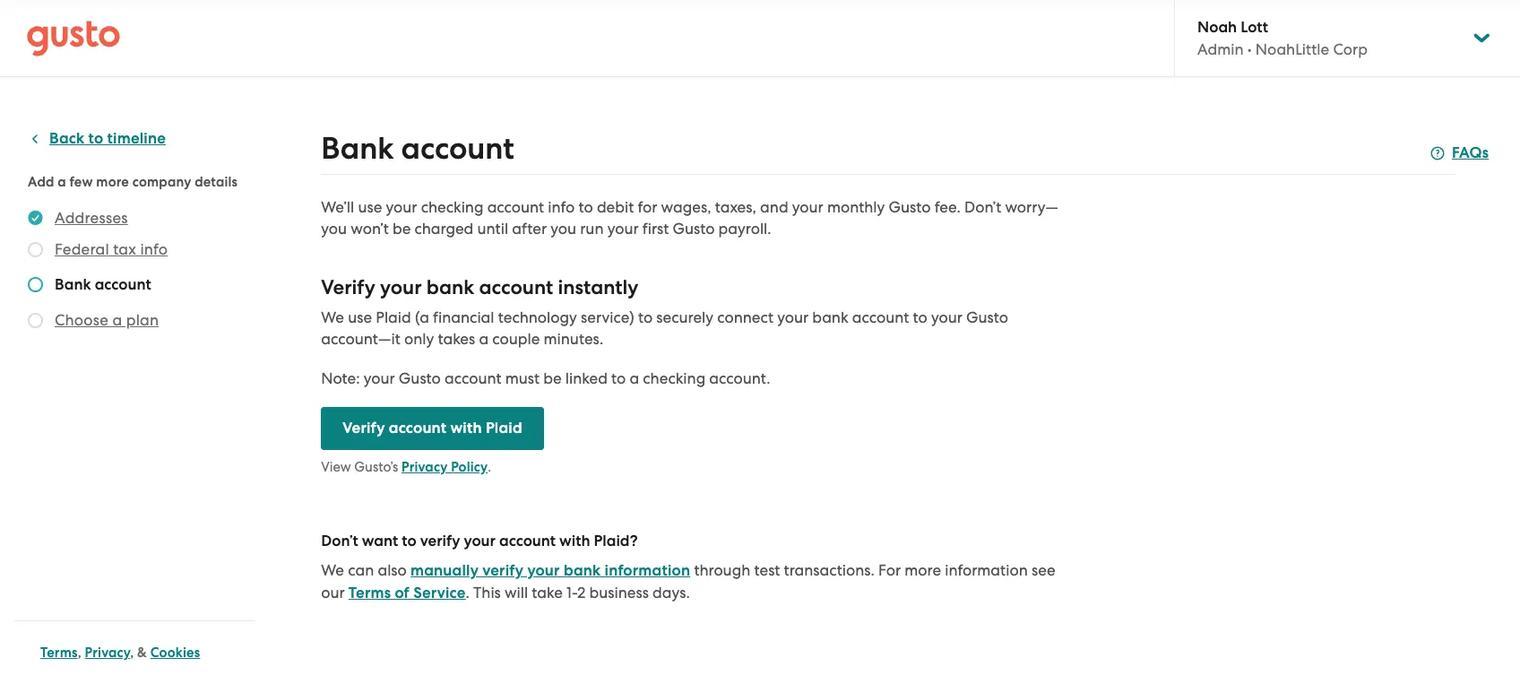 Task type: describe. For each thing, give the bounding box(es) containing it.
1 you from the left
[[321, 220, 347, 238]]

account inside list
[[95, 275, 151, 294]]

0 horizontal spatial don't
[[321, 532, 358, 550]]

and
[[760, 198, 789, 216]]

be inside we'll use your checking account info to debit for wages, taxes, and your monthly gusto fee. don't worry— you won't be charged until after you run your first gusto payroll.
[[393, 220, 411, 238]]

faqs
[[1452, 143, 1489, 162]]

connect
[[717, 308, 774, 326]]

gusto's
[[354, 459, 398, 475]]

monthly
[[827, 198, 885, 216]]

1 vertical spatial be
[[543, 369, 562, 387]]

back to timeline button
[[28, 128, 166, 150]]

verify your bank account instantly we use plaid (a financial technology service) to securely connect your bank account to your gusto account—it only takes a couple minutes.
[[321, 275, 1009, 348]]

a inside verify your bank account instantly we use plaid (a financial technology service) to securely connect your bank account to your gusto account—it only takes a couple minutes.
[[479, 330, 489, 348]]

addresses button
[[55, 207, 128, 229]]

faqs button
[[1431, 143, 1489, 164]]

this
[[473, 584, 501, 602]]

account inside we'll use your checking account info to debit for wages, taxes, and your monthly gusto fee. don't worry— you won't be charged until after you run your first gusto payroll.
[[487, 198, 544, 216]]

with inside button
[[450, 419, 482, 438]]

back
[[49, 129, 85, 148]]

bank account list
[[28, 207, 248, 334]]

view
[[321, 459, 351, 475]]

a right linked
[[630, 369, 639, 387]]

account—it
[[321, 330, 401, 348]]

must
[[505, 369, 540, 387]]

1 check image from the top
[[28, 242, 43, 257]]

to inside button
[[88, 129, 103, 148]]

a inside button
[[112, 311, 122, 329]]

. inside terms of service . this will take 1-2 business days.
[[466, 584, 470, 602]]

manually verify your bank information button
[[411, 560, 691, 582]]

1 horizontal spatial .
[[488, 459, 491, 475]]

details
[[195, 174, 238, 190]]

for
[[879, 561, 901, 579]]

technology
[[498, 308, 577, 326]]

terms link
[[40, 645, 78, 661]]

noah lott admin • noahlittle corp
[[1198, 18, 1368, 58]]

bank account inside list
[[55, 275, 151, 294]]

federal tax info
[[55, 240, 168, 258]]

back to timeline
[[49, 129, 166, 148]]

don't inside we'll use your checking account info to debit for wages, taxes, and your monthly gusto fee. don't worry— you won't be charged until after you run your first gusto payroll.
[[965, 198, 1002, 216]]

verify for account
[[343, 419, 385, 438]]

tax
[[113, 240, 136, 258]]

cookies button
[[150, 642, 200, 663]]

don't want to verify your account with plaid?
[[321, 532, 638, 550]]

circle check image
[[28, 207, 43, 229]]

privacy for policy
[[402, 459, 448, 475]]

add a few more company details
[[28, 174, 238, 190]]

run
[[580, 220, 604, 238]]

addresses
[[55, 209, 128, 227]]

use inside verify your bank account instantly we use plaid (a financial technology service) to securely connect your bank account to your gusto account—it only takes a couple minutes.
[[348, 308, 372, 326]]

company
[[132, 174, 191, 190]]

terms , privacy , & cookies
[[40, 645, 200, 661]]

0 vertical spatial more
[[96, 174, 129, 190]]

of
[[395, 584, 410, 602]]

manually
[[411, 561, 479, 580]]

only
[[404, 330, 434, 348]]

noah
[[1198, 18, 1237, 37]]

minutes.
[[544, 330, 604, 348]]

noahlittle
[[1256, 40, 1330, 58]]

info inside button
[[140, 240, 168, 258]]

verify account with plaid button
[[321, 407, 544, 450]]

debit
[[597, 198, 634, 216]]

verify account with plaid
[[343, 419, 523, 438]]

0 vertical spatial bank account
[[321, 130, 514, 167]]

choose
[[55, 311, 109, 329]]

we inside we can also manually verify your bank information
[[321, 561, 344, 579]]

linked
[[566, 369, 608, 387]]

see
[[1032, 561, 1056, 579]]

2 vertical spatial bank
[[564, 561, 601, 580]]

for
[[638, 198, 657, 216]]

2 you from the left
[[551, 220, 576, 238]]

will
[[505, 584, 528, 602]]

check image
[[28, 313, 43, 328]]

account inside button
[[389, 419, 447, 438]]

through
[[694, 561, 751, 579]]

1 horizontal spatial bank
[[321, 130, 394, 167]]

2 , from the left
[[130, 645, 134, 661]]

1-
[[567, 584, 577, 602]]

terms of service link
[[349, 584, 466, 602]]

securely
[[657, 308, 714, 326]]

service)
[[581, 308, 634, 326]]

admin
[[1198, 40, 1244, 58]]

cookies
[[150, 645, 200, 661]]

0 vertical spatial verify
[[420, 532, 460, 550]]

•
[[1248, 40, 1252, 58]]

couple
[[492, 330, 540, 348]]

corp
[[1334, 40, 1368, 58]]

we'll use your checking account info to debit for wages, taxes, and your monthly gusto fee. don't worry— you won't be charged until after you run your first gusto payroll.
[[321, 198, 1059, 238]]

choose a plan
[[55, 311, 159, 329]]

worry—
[[1005, 198, 1059, 216]]



Task type: locate. For each thing, give the bounding box(es) containing it.
privacy link
[[85, 645, 130, 661]]

days.
[[653, 584, 690, 602]]

0 horizontal spatial checking
[[421, 198, 484, 216]]

we can also manually verify your bank information
[[321, 561, 691, 580]]

1 , from the left
[[78, 645, 81, 661]]

verify inside verify account with plaid button
[[343, 419, 385, 438]]

we'll
[[321, 198, 354, 216]]

a left plan
[[112, 311, 122, 329]]

terms for of
[[349, 584, 391, 602]]

1 horizontal spatial terms
[[349, 584, 391, 602]]

also
[[378, 561, 407, 579]]

1 horizontal spatial more
[[905, 561, 941, 579]]

checking down securely
[[643, 369, 706, 387]]

0 horizontal spatial terms
[[40, 645, 78, 661]]

use
[[358, 198, 382, 216], [348, 308, 372, 326]]

more right for
[[905, 561, 941, 579]]

verify up gusto's
[[343, 419, 385, 438]]

info left the debit
[[548, 198, 575, 216]]

home image
[[27, 20, 120, 56]]

with
[[450, 419, 482, 438], [560, 532, 590, 550]]

1 vertical spatial bank
[[55, 275, 91, 294]]

1 horizontal spatial bank
[[564, 561, 601, 580]]

add
[[28, 174, 54, 190]]

don't up can
[[321, 532, 358, 550]]

1 vertical spatial use
[[348, 308, 372, 326]]

0 horizontal spatial with
[[450, 419, 482, 438]]

. down verify account with plaid button
[[488, 459, 491, 475]]

1 horizontal spatial verify
[[483, 561, 524, 580]]

bank up financial in the top left of the page
[[427, 275, 474, 299]]

with up manually verify your bank information "button"
[[560, 532, 590, 550]]

more
[[96, 174, 129, 190], [905, 561, 941, 579]]

bank inside list
[[55, 275, 91, 294]]

1 vertical spatial check image
[[28, 277, 43, 292]]

verify up manually
[[420, 532, 460, 550]]

1 information from the left
[[605, 561, 691, 580]]

1 horizontal spatial you
[[551, 220, 576, 238]]

0 vertical spatial with
[[450, 419, 482, 438]]

payroll.
[[719, 220, 772, 238]]

1 vertical spatial verify
[[343, 419, 385, 438]]

1 horizontal spatial plaid
[[486, 419, 523, 438]]

charged
[[415, 220, 474, 238]]

to inside we'll use your checking account info to debit for wages, taxes, and your monthly gusto fee. don't worry— you won't be charged until after you run your first gusto payroll.
[[579, 198, 593, 216]]

we inside verify your bank account instantly we use plaid (a financial technology service) to securely connect your bank account to your gusto account—it only takes a couple minutes.
[[321, 308, 344, 326]]

gusto
[[889, 198, 931, 216], [673, 220, 715, 238], [966, 308, 1009, 326], [399, 369, 441, 387]]

1 vertical spatial verify
[[483, 561, 524, 580]]

want
[[362, 532, 398, 550]]

0 horizontal spatial ,
[[78, 645, 81, 661]]

our
[[321, 584, 345, 602]]

verify for your
[[321, 275, 375, 299]]

0 horizontal spatial information
[[605, 561, 691, 580]]

1 vertical spatial we
[[321, 561, 344, 579]]

we
[[321, 308, 344, 326], [321, 561, 344, 579]]

a right takes
[[479, 330, 489, 348]]

0 horizontal spatial bank
[[55, 275, 91, 294]]

use up account—it
[[348, 308, 372, 326]]

terms left 'privacy' link
[[40, 645, 78, 661]]

bank up 2
[[564, 561, 601, 580]]

0 vertical spatial use
[[358, 198, 382, 216]]

be right must
[[543, 369, 562, 387]]

gusto inside verify your bank account instantly we use plaid (a financial technology service) to securely connect your bank account to your gusto account—it only takes a couple minutes.
[[966, 308, 1009, 326]]

info
[[548, 198, 575, 216], [140, 240, 168, 258]]

0 horizontal spatial bank account
[[55, 275, 151, 294]]

use up won't
[[358, 198, 382, 216]]

note:
[[321, 369, 360, 387]]

0 vertical spatial plaid
[[376, 308, 411, 326]]

0 horizontal spatial verify
[[420, 532, 460, 550]]

fee.
[[935, 198, 961, 216]]

verify up account—it
[[321, 275, 375, 299]]

privacy down verify account with plaid button
[[402, 459, 448, 475]]

1 horizontal spatial checking
[[643, 369, 706, 387]]

0 vertical spatial be
[[393, 220, 411, 238]]

account.
[[709, 369, 771, 387]]

0 vertical spatial we
[[321, 308, 344, 326]]

1 horizontal spatial with
[[560, 532, 590, 550]]

privacy for ,
[[85, 645, 130, 661]]

2 check image from the top
[[28, 277, 43, 292]]

0 horizontal spatial .
[[466, 584, 470, 602]]

be right won't
[[393, 220, 411, 238]]

1 horizontal spatial info
[[548, 198, 575, 216]]

1 horizontal spatial be
[[543, 369, 562, 387]]

service
[[413, 584, 466, 602]]

verify inside verify your bank account instantly we use plaid (a financial technology service) to securely connect your bank account to your gusto account—it only takes a couple minutes.
[[321, 275, 375, 299]]

bank
[[427, 275, 474, 299], [813, 308, 849, 326], [564, 561, 601, 580]]

0 vertical spatial bank
[[427, 275, 474, 299]]

1 vertical spatial with
[[560, 532, 590, 550]]

verify
[[321, 275, 375, 299], [343, 419, 385, 438]]

. left this in the bottom of the page
[[466, 584, 470, 602]]

1 horizontal spatial information
[[945, 561, 1028, 579]]

1 vertical spatial info
[[140, 240, 168, 258]]

be
[[393, 220, 411, 238], [543, 369, 562, 387]]

wages,
[[661, 198, 711, 216]]

2 we from the top
[[321, 561, 344, 579]]

1 horizontal spatial bank account
[[321, 130, 514, 167]]

information inside the through test transactions. for more information see our
[[945, 561, 1028, 579]]

1 vertical spatial bank
[[813, 308, 849, 326]]

transactions.
[[784, 561, 875, 579]]

plaid inside verify your bank account instantly we use plaid (a financial technology service) to securely connect your bank account to your gusto account—it only takes a couple minutes.
[[376, 308, 411, 326]]

terms down can
[[349, 584, 391, 602]]

federal
[[55, 240, 109, 258]]

you left run in the top left of the page
[[551, 220, 576, 238]]

don't
[[965, 198, 1002, 216], [321, 532, 358, 550]]

check image down circle check image
[[28, 242, 43, 257]]

0 vertical spatial check image
[[28, 242, 43, 257]]

information up "days." on the left bottom
[[605, 561, 691, 580]]

, left &
[[130, 645, 134, 661]]

info right tax at the left of page
[[140, 240, 168, 258]]

0 horizontal spatial bank
[[427, 275, 474, 299]]

instantly
[[558, 275, 639, 299]]

a left few
[[58, 174, 66, 190]]

0 horizontal spatial more
[[96, 174, 129, 190]]

bank account
[[321, 130, 514, 167], [55, 275, 151, 294]]

1 horizontal spatial privacy
[[402, 459, 448, 475]]

use inside we'll use your checking account info to debit for wages, taxes, and your monthly gusto fee. don't worry— you won't be charged until after you run your first gusto payroll.
[[358, 198, 382, 216]]

0 vertical spatial bank
[[321, 130, 394, 167]]

1 vertical spatial more
[[905, 561, 941, 579]]

check image up check image
[[28, 277, 43, 292]]

plaid inside button
[[486, 419, 523, 438]]

0 horizontal spatial plaid
[[376, 308, 411, 326]]

bank
[[321, 130, 394, 167], [55, 275, 91, 294]]

we up account—it
[[321, 308, 344, 326]]

through test transactions. for more information see our
[[321, 561, 1056, 602]]

lott
[[1241, 18, 1268, 37]]

your
[[386, 198, 417, 216], [792, 198, 824, 216], [608, 220, 639, 238], [380, 275, 422, 299], [778, 308, 809, 326], [931, 308, 963, 326], [364, 369, 395, 387], [464, 532, 496, 550], [528, 561, 560, 580]]

&
[[137, 645, 147, 661]]

check image
[[28, 242, 43, 257], [28, 277, 43, 292]]

terms for ,
[[40, 645, 78, 661]]

plaid left the (a
[[376, 308, 411, 326]]

1 vertical spatial privacy
[[85, 645, 130, 661]]

you down we'll
[[321, 220, 347, 238]]

checking
[[421, 198, 484, 216], [643, 369, 706, 387]]

bank account up choose a plan button
[[55, 275, 151, 294]]

2
[[577, 584, 586, 602]]

(a
[[415, 308, 429, 326]]

test
[[754, 561, 780, 579]]

1 vertical spatial terms
[[40, 645, 78, 661]]

0 vertical spatial verify
[[321, 275, 375, 299]]

checking up charged
[[421, 198, 484, 216]]

0 vertical spatial checking
[[421, 198, 484, 216]]

federal tax info button
[[55, 238, 168, 260]]

information left see at bottom
[[945, 561, 1028, 579]]

1 vertical spatial checking
[[643, 369, 706, 387]]

view gusto's privacy policy .
[[321, 459, 491, 475]]

0 vertical spatial terms
[[349, 584, 391, 602]]

privacy
[[402, 459, 448, 475], [85, 645, 130, 661]]

timeline
[[107, 129, 166, 148]]

until
[[477, 220, 508, 238]]

note: your gusto account must be linked to a checking account.
[[321, 369, 771, 387]]

verify up will
[[483, 561, 524, 580]]

1 vertical spatial don't
[[321, 532, 358, 550]]

0 horizontal spatial privacy
[[85, 645, 130, 661]]

1 horizontal spatial ,
[[130, 645, 134, 661]]

don't right fee.
[[965, 198, 1002, 216]]

1 horizontal spatial don't
[[965, 198, 1002, 216]]

after
[[512, 220, 547, 238]]

plaid?
[[594, 532, 638, 550]]

take
[[532, 584, 563, 602]]

terms of service . this will take 1-2 business days.
[[349, 584, 690, 602]]

0 horizontal spatial be
[[393, 220, 411, 238]]

we up our
[[321, 561, 344, 579]]

0 vertical spatial privacy
[[402, 459, 448, 475]]

0 vertical spatial don't
[[965, 198, 1002, 216]]

won't
[[351, 220, 389, 238]]

policy
[[451, 459, 488, 475]]

1 we from the top
[[321, 308, 344, 326]]

privacy policy link
[[402, 459, 488, 475]]

account
[[401, 130, 514, 167], [487, 198, 544, 216], [95, 275, 151, 294], [479, 275, 553, 299], [852, 308, 909, 326], [445, 369, 502, 387], [389, 419, 447, 438], [499, 532, 556, 550]]

2 information from the left
[[945, 561, 1028, 579]]

1 vertical spatial .
[[466, 584, 470, 602]]

more inside the through test transactions. for more information see our
[[905, 561, 941, 579]]

,
[[78, 645, 81, 661], [130, 645, 134, 661]]

choose a plan button
[[55, 309, 159, 331]]

bank account up charged
[[321, 130, 514, 167]]

0 vertical spatial info
[[548, 198, 575, 216]]

0 vertical spatial .
[[488, 459, 491, 475]]

can
[[348, 561, 374, 579]]

1 vertical spatial plaid
[[486, 419, 523, 438]]

taxes,
[[715, 198, 757, 216]]

more right few
[[96, 174, 129, 190]]

bank up we'll
[[321, 130, 394, 167]]

with up policy
[[450, 419, 482, 438]]

2 horizontal spatial bank
[[813, 308, 849, 326]]

first
[[643, 220, 669, 238]]

1 vertical spatial bank account
[[55, 275, 151, 294]]

bank right connect
[[813, 308, 849, 326]]

checking inside we'll use your checking account info to debit for wages, taxes, and your monthly gusto fee. don't worry— you won't be charged until after you run your first gusto payroll.
[[421, 198, 484, 216]]

financial
[[433, 308, 494, 326]]

0 horizontal spatial you
[[321, 220, 347, 238]]

business
[[590, 584, 649, 602]]

plaid
[[376, 308, 411, 326], [486, 419, 523, 438]]

plan
[[126, 311, 159, 329]]

takes
[[438, 330, 475, 348]]

0 horizontal spatial info
[[140, 240, 168, 258]]

terms
[[349, 584, 391, 602], [40, 645, 78, 661]]

privacy left &
[[85, 645, 130, 661]]

few
[[70, 174, 93, 190]]

bank up choose
[[55, 275, 91, 294]]

info inside we'll use your checking account info to debit for wages, taxes, and your monthly gusto fee. don't worry— you won't be charged until after you run your first gusto payroll.
[[548, 198, 575, 216]]

, left 'privacy' link
[[78, 645, 81, 661]]

plaid up policy
[[486, 419, 523, 438]]



Task type: vqa. For each thing, say whether or not it's contained in the screenshot.
for
yes



